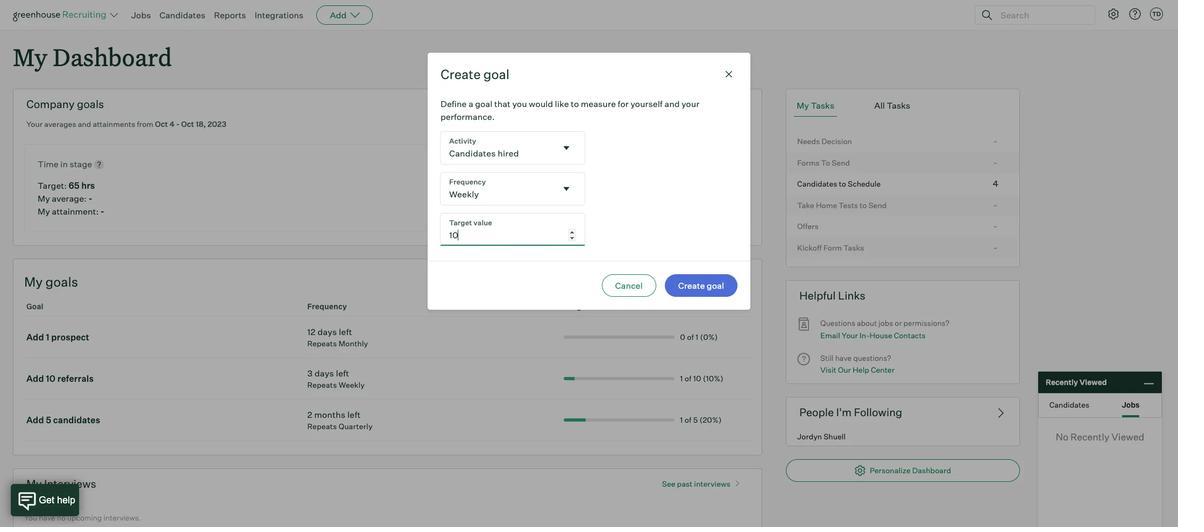 Task type: locate. For each thing, give the bounding box(es) containing it.
viewed
[[1080, 378, 1108, 387], [1112, 431, 1145, 443]]

left inside 2 months left repeats quarterly
[[348, 409, 361, 420]]

goal up the (0%)
[[707, 280, 725, 291]]

of for 12 days left
[[687, 332, 694, 342]]

2 vertical spatial repeats
[[308, 422, 337, 431]]

email your in-house contacts link
[[821, 330, 926, 342]]

needs decision
[[798, 137, 853, 146]]

center
[[871, 366, 895, 375]]

to right tests
[[860, 201, 867, 210]]

0 horizontal spatial viewed
[[1080, 378, 1108, 387]]

repeats down '3'
[[308, 380, 337, 390]]

your down company
[[26, 120, 43, 129]]

0 horizontal spatial create goal
[[441, 66, 510, 82]]

create goal
[[441, 66, 510, 82], [631, 275, 677, 286], [679, 280, 725, 291]]

1 vertical spatial dashboard
[[913, 466, 952, 475]]

0 horizontal spatial tasks
[[811, 100, 835, 111]]

days inside 12 days left repeats monthly
[[318, 327, 337, 337]]

tasks
[[811, 100, 835, 111], [887, 100, 911, 111], [844, 243, 865, 252]]

home
[[816, 201, 838, 210]]

and inside define a goal that you would like to measure for yourself and your performance.
[[665, 99, 680, 109]]

interviews
[[44, 477, 96, 491]]

tab list
[[795, 95, 1012, 117]]

add 5 candidates
[[26, 415, 100, 426]]

see right yourself
[[670, 98, 685, 109]]

my for interviews
[[26, 477, 42, 491]]

candidates down forms to send
[[798, 179, 838, 189]]

schedule
[[848, 179, 881, 189]]

2 repeats from the top
[[308, 380, 337, 390]]

see all goals
[[689, 275, 739, 286]]

1 horizontal spatial 10
[[694, 374, 702, 383]]

none field up toggle flyout field
[[441, 132, 585, 164]]

1 horizontal spatial dashboard
[[913, 466, 952, 475]]

1 horizontal spatial have
[[836, 354, 852, 363]]

left inside 3 days left repeats weekly
[[336, 368, 349, 379]]

1 vertical spatial viewed
[[1112, 431, 1145, 443]]

1 horizontal spatial and
[[665, 99, 680, 109]]

1 horizontal spatial 5
[[694, 415, 698, 425]]

repeats down months in the bottom of the page
[[308, 422, 337, 431]]

0 vertical spatial and
[[665, 99, 680, 109]]

0 horizontal spatial 10
[[46, 373, 56, 384]]

reports
[[214, 10, 246, 20]]

my tasks
[[797, 100, 835, 111]]

0 vertical spatial dashboard
[[53, 41, 172, 73]]

10 left (10%)
[[694, 374, 702, 383]]

yourself
[[631, 99, 663, 109]]

0 vertical spatial 4
[[170, 120, 175, 129]]

1 vertical spatial your
[[842, 331, 859, 340]]

1 vertical spatial left
[[336, 368, 349, 379]]

my for tasks
[[797, 100, 810, 111]]

people
[[800, 406, 834, 419]]

my dashboard
[[13, 41, 172, 73]]

tasks for my tasks
[[811, 100, 835, 111]]

my inside button
[[797, 100, 810, 111]]

repeats inside 3 days left repeats weekly
[[308, 380, 337, 390]]

1 repeats from the top
[[308, 339, 337, 348]]

0 vertical spatial to
[[571, 99, 579, 109]]

of for 2 months left
[[685, 415, 692, 425]]

0 horizontal spatial jobs
[[131, 10, 151, 20]]

0 vertical spatial candidates
[[160, 10, 205, 20]]

see
[[670, 98, 685, 109], [689, 275, 704, 286], [662, 479, 676, 489]]

12 days left repeats monthly
[[308, 327, 368, 348]]

tasks inside button
[[811, 100, 835, 111]]

1 vertical spatial have
[[39, 513, 55, 523]]

3 progress bar from the top
[[564, 419, 675, 422]]

1 horizontal spatial create goal
[[631, 275, 677, 286]]

send down schedule on the right top
[[869, 201, 887, 210]]

goal inside define a goal that you would like to measure for yourself and your performance.
[[475, 99, 493, 109]]

progress bar for 3 days left
[[564, 377, 675, 380]]

quarterly
[[339, 422, 373, 431]]

take home tests to send
[[798, 201, 887, 210]]

10 left referrals
[[46, 373, 56, 384]]

helpful
[[800, 289, 836, 303]]

1 vertical spatial see
[[689, 275, 704, 286]]

1 horizontal spatial candidates
[[798, 179, 838, 189]]

None text field
[[441, 132, 557, 164], [441, 173, 557, 205], [441, 132, 557, 164], [441, 173, 557, 205]]

days inside 3 days left repeats weekly
[[315, 368, 334, 379]]

goal right a
[[475, 99, 493, 109]]

of right 0
[[687, 332, 694, 342]]

left for 12 days left
[[339, 327, 352, 337]]

tasks right form
[[844, 243, 865, 252]]

left for 3 days left
[[336, 368, 349, 379]]

goals
[[77, 98, 104, 111], [46, 274, 78, 290], [717, 275, 739, 286]]

your left in-
[[842, 331, 859, 340]]

integrations link
[[255, 10, 304, 20]]

3 repeats from the top
[[308, 422, 337, 431]]

none field toggle flyout
[[441, 132, 585, 164]]

my interviews
[[26, 477, 96, 491]]

0 vertical spatial jobs
[[131, 10, 151, 20]]

and left your
[[665, 99, 680, 109]]

1 vertical spatial repeats
[[308, 380, 337, 390]]

your
[[682, 99, 700, 109]]

to right like at the top left
[[571, 99, 579, 109]]

0 horizontal spatial to
[[571, 99, 579, 109]]

1 vertical spatial and
[[78, 120, 91, 129]]

1 horizontal spatial to
[[840, 179, 847, 189]]

0 horizontal spatial have
[[39, 513, 55, 523]]

company
[[26, 98, 75, 111]]

repeats inside 2 months left repeats quarterly
[[308, 422, 337, 431]]

3
[[308, 368, 313, 379]]

0 horizontal spatial your
[[26, 120, 43, 129]]

0 horizontal spatial and
[[78, 120, 91, 129]]

define
[[441, 99, 467, 109]]

0 vertical spatial repeats
[[308, 339, 337, 348]]

still have questions? visit our help center
[[821, 354, 895, 375]]

candidates right jobs link
[[160, 10, 205, 20]]

people i'm following link
[[786, 397, 1021, 427]]

left for 2 months left
[[348, 409, 361, 420]]

1
[[46, 332, 49, 343], [696, 332, 699, 342], [681, 374, 683, 383], [681, 415, 683, 425]]

days for 3
[[315, 368, 334, 379]]

0 of 1 (0%)
[[681, 332, 718, 342]]

1 horizontal spatial your
[[842, 331, 859, 340]]

2 progress bar from the top
[[564, 377, 675, 380]]

None number field
[[441, 214, 585, 246]]

have inside still have questions? visit our help center
[[836, 354, 852, 363]]

and right averages
[[78, 120, 91, 129]]

days for 12
[[318, 327, 337, 337]]

frequency
[[308, 302, 347, 311]]

see for company goals
[[670, 98, 685, 109]]

1 vertical spatial progress bar
[[564, 377, 675, 380]]

1 vertical spatial days
[[315, 368, 334, 379]]

0 vertical spatial left
[[339, 327, 352, 337]]

none field down toggle flyout field
[[441, 173, 585, 205]]

0 vertical spatial your
[[26, 120, 43, 129]]

jobs up the 'no recently viewed'
[[1123, 400, 1140, 409]]

visit our help center link
[[821, 365, 895, 377]]

see left past
[[662, 479, 676, 489]]

2 vertical spatial see
[[662, 479, 676, 489]]

of left (20%)
[[685, 415, 692, 425]]

2 none field from the top
[[441, 173, 585, 205]]

personalize dashboard
[[870, 466, 952, 475]]

0 horizontal spatial candidates
[[160, 10, 205, 20]]

in
[[60, 159, 68, 169]]

goal
[[484, 66, 510, 82], [687, 98, 704, 109], [475, 99, 493, 109], [660, 275, 677, 286], [707, 280, 725, 291]]

no recently viewed
[[1056, 431, 1145, 443]]

of
[[687, 332, 694, 342], [685, 374, 692, 383], [685, 415, 692, 425]]

oct left 18,
[[181, 120, 194, 129]]

1 left prospect
[[46, 332, 49, 343]]

1 horizontal spatial jobs
[[1123, 400, 1140, 409]]

you
[[24, 513, 37, 523]]

1 left the (0%)
[[696, 332, 699, 342]]

1 horizontal spatial send
[[869, 201, 887, 210]]

0 vertical spatial progress bar
[[564, 336, 675, 339]]

2 horizontal spatial tasks
[[887, 100, 911, 111]]

jobs
[[131, 10, 151, 20], [1123, 400, 1140, 409]]

1 horizontal spatial create
[[631, 275, 658, 286]]

1 vertical spatial none field
[[441, 173, 585, 205]]

0 horizontal spatial 5
[[46, 415, 51, 426]]

0 vertical spatial see
[[670, 98, 685, 109]]

left up monthly
[[339, 327, 352, 337]]

days right 12
[[318, 327, 337, 337]]

progress bar
[[564, 336, 675, 339], [564, 377, 675, 380], [564, 419, 675, 422]]

contacts
[[895, 331, 926, 340]]

tasks right all
[[887, 100, 911, 111]]

see left all at the right bottom
[[689, 275, 704, 286]]

people i'm following
[[800, 406, 903, 419]]

months
[[314, 409, 346, 420]]

dashboard
[[706, 98, 749, 109]]

to
[[822, 158, 831, 167]]

0 vertical spatial have
[[836, 354, 852, 363]]

toggle flyout image
[[561, 184, 572, 194]]

prospect
[[51, 332, 89, 343]]

1 vertical spatial of
[[685, 374, 692, 383]]

repeats inside 12 days left repeats monthly
[[308, 339, 337, 348]]

4
[[170, 120, 175, 129], [993, 178, 999, 189]]

all
[[875, 100, 885, 111]]

add for add 1 prospect
[[26, 332, 44, 343]]

you have no upcoming interviews.
[[24, 513, 141, 523]]

1 of 10 (10%)
[[681, 374, 724, 383]]

reports link
[[214, 10, 246, 20]]

days right '3'
[[315, 368, 334, 379]]

1 left (10%)
[[681, 374, 683, 383]]

have for no
[[39, 513, 55, 523]]

0 vertical spatial of
[[687, 332, 694, 342]]

0 horizontal spatial dashboard
[[53, 41, 172, 73]]

take
[[798, 201, 815, 210]]

repeats
[[308, 339, 337, 348], [308, 380, 337, 390], [308, 422, 337, 431]]

monthly
[[339, 339, 368, 348]]

left up weekly
[[336, 368, 349, 379]]

2 vertical spatial progress bar
[[564, 419, 675, 422]]

0 horizontal spatial oct
[[155, 120, 168, 129]]

add
[[330, 10, 347, 20], [26, 332, 44, 343], [26, 373, 44, 384], [26, 415, 44, 426]]

create goal button
[[665, 275, 738, 297]]

0 vertical spatial send
[[832, 158, 851, 167]]

1 left (20%)
[[681, 415, 683, 425]]

add inside popup button
[[330, 10, 347, 20]]

of left (10%)
[[685, 374, 692, 383]]

weekly
[[339, 380, 365, 390]]

offers
[[798, 222, 819, 231]]

1 horizontal spatial oct
[[181, 120, 194, 129]]

toggle flyout image
[[561, 143, 572, 153]]

None field
[[441, 132, 585, 164], [441, 173, 585, 205]]

to
[[571, 99, 579, 109], [840, 179, 847, 189], [860, 201, 867, 210]]

configure image
[[1108, 8, 1121, 20]]

add for add 10 referrals
[[26, 373, 44, 384]]

jobs left candidates link
[[131, 10, 151, 20]]

goal up that
[[484, 66, 510, 82]]

your averages and attainments from oct 4 - oct 18, 2023
[[26, 120, 227, 129]]

1 vertical spatial candidates
[[798, 179, 838, 189]]

2 vertical spatial of
[[685, 415, 692, 425]]

2 vertical spatial to
[[860, 201, 867, 210]]

left inside 12 days left repeats monthly
[[339, 327, 352, 337]]

tab list containing my tasks
[[795, 95, 1012, 117]]

1 progress bar from the top
[[564, 336, 675, 339]]

have for questions?
[[836, 354, 852, 363]]

needs
[[798, 137, 820, 146]]

left up the quarterly
[[348, 409, 361, 420]]

2 vertical spatial left
[[348, 409, 361, 420]]

my
[[13, 41, 47, 73], [797, 100, 810, 111], [38, 193, 50, 204], [38, 206, 50, 217], [24, 274, 43, 290], [26, 477, 42, 491]]

tasks up needs decision
[[811, 100, 835, 111]]

2 horizontal spatial create goal
[[679, 280, 725, 291]]

in-
[[860, 331, 870, 340]]

repeats for 2
[[308, 422, 337, 431]]

5 left (20%)
[[694, 415, 698, 425]]

candidates
[[160, 10, 205, 20], [798, 179, 838, 189]]

tasks inside button
[[887, 100, 911, 111]]

1 horizontal spatial 4
[[993, 178, 999, 189]]

Search text field
[[999, 7, 1086, 23]]

dashboard
[[53, 41, 172, 73], [913, 466, 952, 475]]

dashboard right personalize
[[913, 466, 952, 475]]

all tasks
[[875, 100, 911, 111]]

repeats down 12
[[308, 339, 337, 348]]

oct right 'from'
[[155, 120, 168, 129]]

send right to
[[832, 158, 851, 167]]

have left no on the left bottom
[[39, 513, 55, 523]]

interviews.
[[104, 513, 141, 523]]

5 left candidates
[[46, 415, 51, 426]]

add 1 prospect
[[26, 332, 89, 343]]

days
[[318, 327, 337, 337], [315, 368, 334, 379]]

0
[[681, 332, 686, 342]]

candidates link
[[160, 10, 205, 20]]

0 vertical spatial days
[[318, 327, 337, 337]]

dashboard down jobs link
[[53, 41, 172, 73]]

1 none field from the top
[[441, 132, 585, 164]]

greenhouse recruiting image
[[13, 9, 110, 22]]

0 vertical spatial none field
[[441, 132, 585, 164]]

forms
[[798, 158, 820, 167]]

dashboard for my dashboard
[[53, 41, 172, 73]]

2 horizontal spatial create
[[679, 280, 705, 291]]

have up our
[[836, 354, 852, 363]]

upcoming
[[67, 513, 102, 523]]

to up take home tests to send
[[840, 179, 847, 189]]

house
[[870, 331, 893, 340]]



Task type: describe. For each thing, give the bounding box(es) containing it.
cancel button
[[602, 275, 657, 297]]

recently viewed
[[1046, 378, 1108, 387]]

close modal icon image
[[723, 68, 736, 81]]

jobs link
[[131, 10, 151, 20]]

visit
[[821, 366, 837, 375]]

goals for company goals
[[77, 98, 104, 111]]

candidates to schedule
[[798, 179, 881, 189]]

1 vertical spatial 4
[[993, 178, 999, 189]]

to inside define a goal that you would like to measure for yourself and your performance.
[[571, 99, 579, 109]]

target: 65 hrs my average: - my attainment: -
[[38, 180, 104, 217]]

2
[[308, 409, 313, 420]]

see all goals link
[[689, 273, 751, 286]]

interviews
[[695, 479, 731, 489]]

goal
[[26, 302, 43, 311]]

create goal inside button
[[679, 280, 725, 291]]

0 vertical spatial recently
[[1046, 378, 1079, 387]]

add for add 5 candidates
[[26, 415, 44, 426]]

cancel
[[616, 280, 643, 291]]

decision
[[822, 137, 853, 146]]

2 oct from the left
[[181, 120, 194, 129]]

measure
[[581, 99, 616, 109]]

td button
[[1149, 5, 1166, 23]]

repeats for 12
[[308, 339, 337, 348]]

like
[[555, 99, 569, 109]]

my for dashboard
[[13, 41, 47, 73]]

see goal dashboard link
[[670, 98, 749, 109]]

time in
[[38, 159, 70, 169]]

integrations
[[255, 10, 304, 20]]

12
[[308, 327, 316, 337]]

tasks for all tasks
[[887, 100, 911, 111]]

see past interviews
[[662, 479, 731, 489]]

1 vertical spatial send
[[869, 201, 887, 210]]

helpful links
[[800, 289, 866, 303]]

candidates for candidates
[[160, 10, 205, 20]]

i'm
[[837, 406, 852, 419]]

repeats for 3
[[308, 380, 337, 390]]

hrs
[[81, 180, 95, 191]]

tests
[[839, 201, 859, 210]]

0 vertical spatial viewed
[[1080, 378, 1108, 387]]

td
[[1153, 10, 1162, 18]]

referrals
[[57, 373, 94, 384]]

time
[[38, 159, 59, 169]]

jobs
[[879, 319, 894, 328]]

add button
[[317, 5, 373, 25]]

averages
[[44, 120, 76, 129]]

see for my interviews
[[662, 479, 676, 489]]

1 horizontal spatial tasks
[[844, 243, 865, 252]]

you
[[513, 99, 527, 109]]

still
[[821, 354, 834, 363]]

would
[[529, 99, 553, 109]]

goal inside button
[[707, 280, 725, 291]]

kickoff form tasks
[[798, 243, 865, 252]]

shuell
[[824, 433, 846, 442]]

goal right cancel
[[660, 275, 677, 286]]

progress bar for 12 days left
[[564, 336, 675, 339]]

candidates for candidates to schedule
[[798, 179, 838, 189]]

your inside "questions about jobs or permissions? email your in-house contacts"
[[842, 331, 859, 340]]

jordyn shuell link
[[787, 427, 1020, 446]]

my for goals
[[24, 274, 43, 290]]

0 horizontal spatial send
[[832, 158, 851, 167]]

questions
[[821, 319, 856, 328]]

target:
[[38, 180, 67, 191]]

my tasks button
[[795, 95, 838, 117]]

1 of 5 (20%)
[[681, 415, 722, 425]]

65
[[69, 180, 80, 191]]

average:
[[52, 193, 87, 204]]

that
[[495, 99, 511, 109]]

jordyn
[[798, 433, 823, 442]]

no
[[57, 513, 66, 523]]

for
[[618, 99, 629, 109]]

jordyn shuell
[[798, 433, 846, 442]]

dashboard for personalize dashboard
[[913, 466, 952, 475]]

questions about jobs or permissions? email your in-house contacts
[[821, 319, 950, 340]]

add 10 referrals
[[26, 373, 94, 384]]

all tasks button
[[872, 95, 914, 117]]

td button
[[1151, 8, 1164, 20]]

attainment:
[[52, 206, 99, 217]]

a
[[469, 99, 474, 109]]

create inside button
[[679, 280, 705, 291]]

1 vertical spatial recently
[[1071, 431, 1110, 443]]

add for add
[[330, 10, 347, 20]]

help
[[853, 366, 870, 375]]

2 horizontal spatial to
[[860, 201, 867, 210]]

see past interviews link
[[657, 475, 749, 489]]

1 vertical spatial jobs
[[1123, 400, 1140, 409]]

0 horizontal spatial 4
[[170, 120, 175, 129]]

create goal link
[[631, 275, 689, 286]]

forms to send
[[798, 158, 851, 167]]

progress bar for 2 months left
[[564, 419, 675, 422]]

define a goal that you would like to measure for yourself and your performance.
[[441, 99, 700, 122]]

0 horizontal spatial create
[[441, 66, 481, 82]]

goals for my goals
[[46, 274, 78, 290]]

18,
[[196, 120, 206, 129]]

stage
[[70, 159, 92, 169]]

of for 3 days left
[[685, 374, 692, 383]]

our
[[839, 366, 852, 375]]

1 oct from the left
[[155, 120, 168, 129]]

1 vertical spatial to
[[840, 179, 847, 189]]

following
[[854, 406, 903, 419]]

from
[[137, 120, 153, 129]]

(0%)
[[701, 332, 718, 342]]

goal left dashboard
[[687, 98, 704, 109]]

personalize
[[870, 466, 911, 475]]

(20%)
[[700, 415, 722, 425]]

2 months left repeats quarterly
[[308, 409, 373, 431]]

(10%)
[[703, 374, 724, 383]]

links
[[839, 289, 866, 303]]

candidates
[[53, 415, 100, 426]]

goals inside "link"
[[717, 275, 739, 286]]

1 horizontal spatial viewed
[[1112, 431, 1145, 443]]



Task type: vqa. For each thing, say whether or not it's contained in the screenshot.


